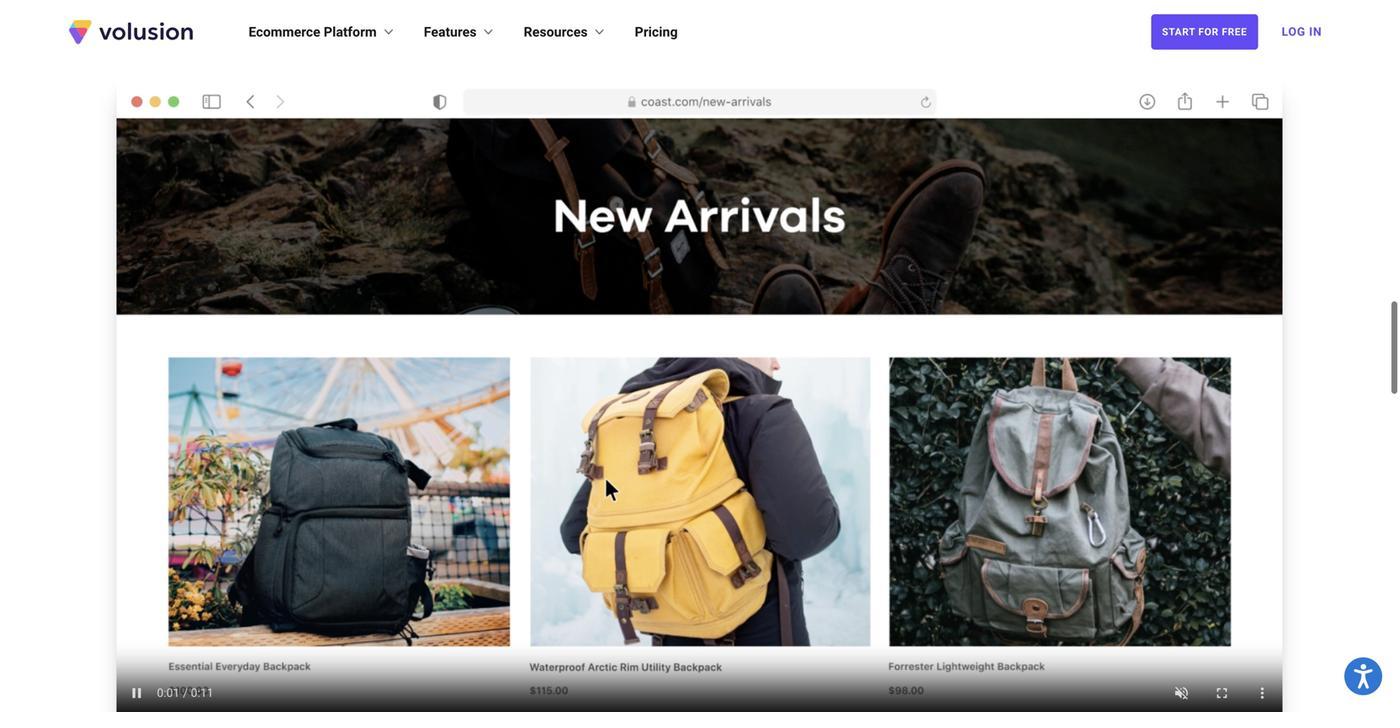 Task type: describe. For each thing, give the bounding box(es) containing it.
log in
[[1282, 25, 1323, 39]]

customers
[[462, 13, 526, 29]]

resources button
[[524, 22, 608, 42]]

our
[[756, 13, 776, 29]]

give your customers a seamless checkout experience with our ecommerce shopping cart software.
[[404, 13, 996, 29]]

checkout
[[601, 13, 656, 29]]

log
[[1282, 25, 1306, 39]]

ecommerce platform button
[[249, 22, 397, 42]]

open accessibe: accessibility options, statement and help image
[[1355, 665, 1373, 689]]

resources
[[524, 24, 588, 40]]

give
[[404, 13, 430, 29]]

platform
[[324, 24, 377, 40]]



Task type: locate. For each thing, give the bounding box(es) containing it.
experience
[[659, 13, 724, 29]]

shopping
[[854, 13, 909, 29]]

features button
[[424, 22, 497, 42]]

ecommerce platform
[[249, 24, 377, 40]]

start for free
[[1163, 26, 1248, 38]]

free
[[1222, 26, 1248, 38]]

pricing link
[[635, 22, 678, 42]]

for
[[1199, 26, 1219, 38]]

software.
[[940, 13, 996, 29]]

seamless
[[540, 13, 598, 29]]

start
[[1163, 26, 1196, 38]]

log in link
[[1272, 13, 1333, 51]]

ecommerce
[[249, 24, 320, 40]]

features
[[424, 24, 477, 40]]

pricing
[[635, 24, 678, 40]]

a
[[530, 13, 537, 29]]

in
[[1310, 25, 1323, 39]]

with
[[728, 13, 753, 29]]

cart
[[913, 13, 936, 29]]

your
[[433, 13, 459, 29]]

ecommerce
[[779, 13, 851, 29]]

start for free link
[[1152, 14, 1259, 50]]



Task type: vqa. For each thing, say whether or not it's contained in the screenshot.
'Features' dropdown button
yes



